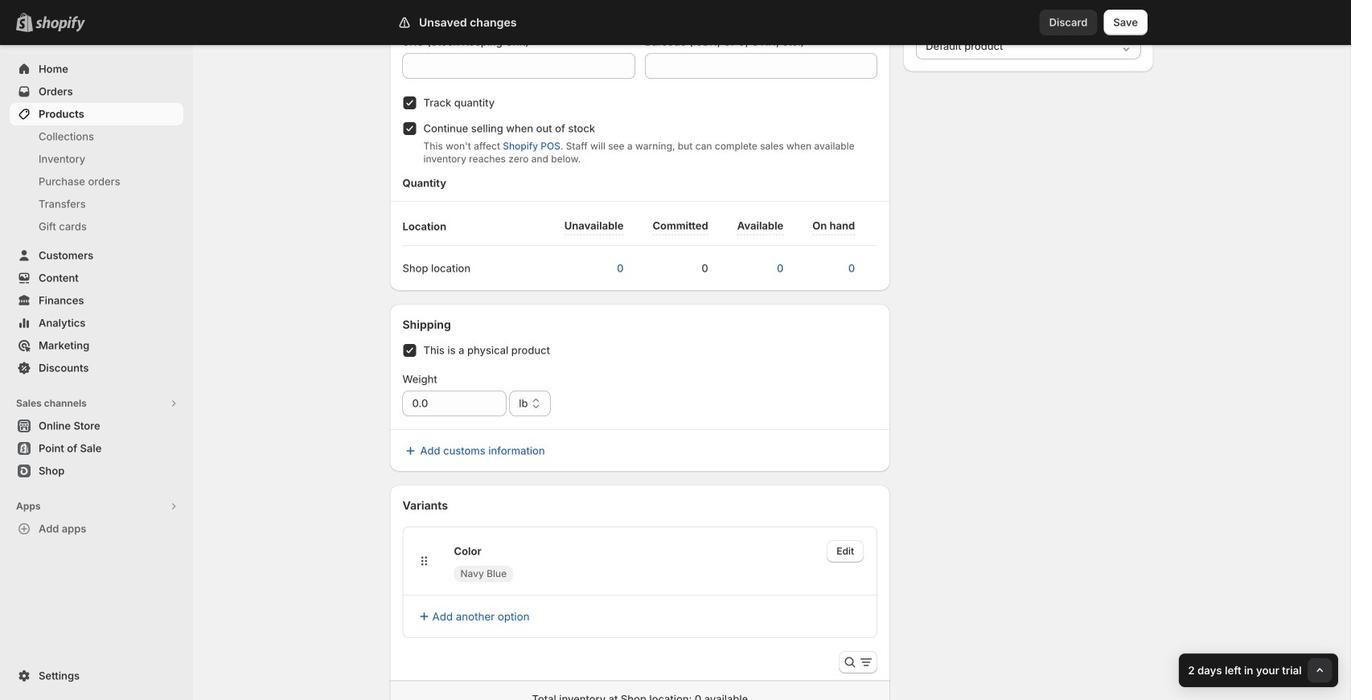 Task type: vqa. For each thing, say whether or not it's contained in the screenshot.
features
no



Task type: locate. For each thing, give the bounding box(es) containing it.
0.0 text field
[[403, 391, 506, 417]]

None text field
[[645, 53, 878, 79]]

shopify image
[[35, 16, 85, 32]]

None text field
[[403, 53, 635, 79]]



